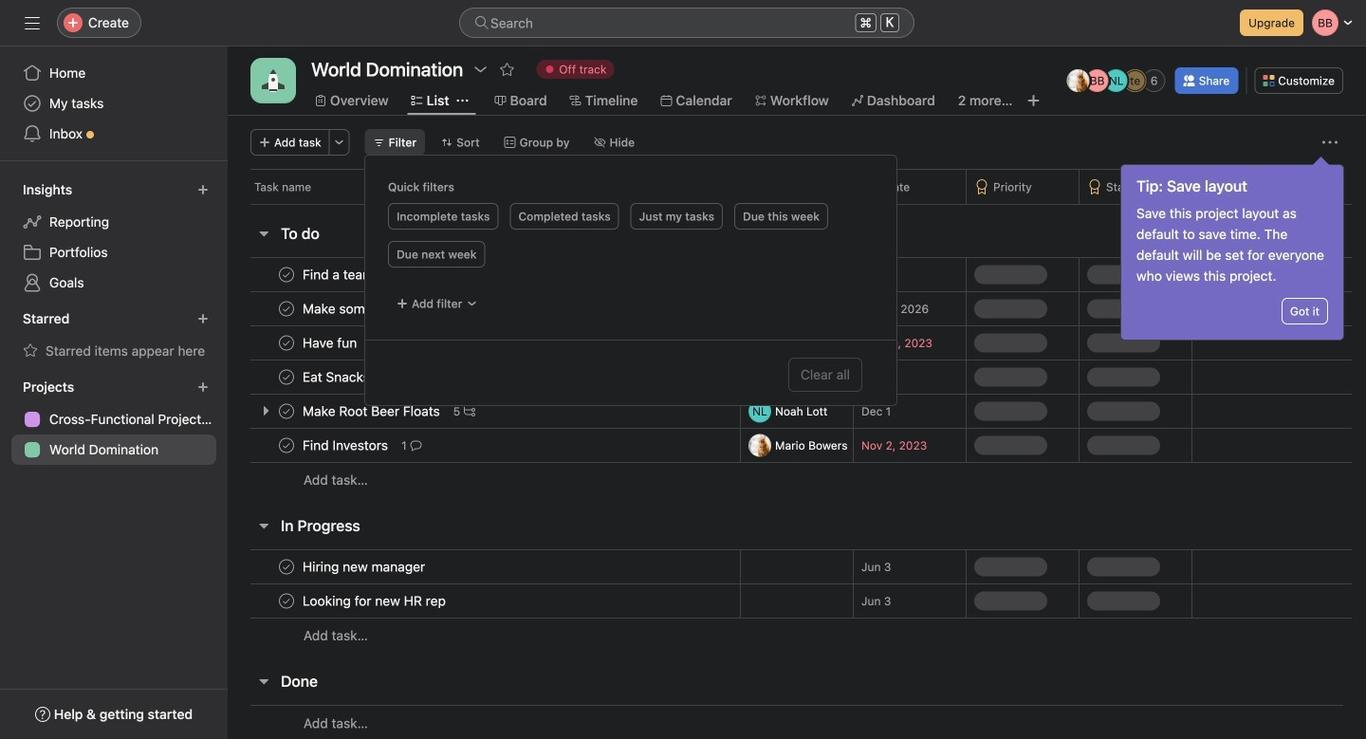 Task type: locate. For each thing, give the bounding box(es) containing it.
0 vertical spatial collapse task list for this group image
[[256, 226, 271, 241]]

2 mark complete image from the top
[[275, 366, 298, 389]]

mark complete checkbox for find investors cell
[[275, 434, 298, 457]]

2 collapse task list for this group image from the top
[[256, 518, 271, 533]]

1 comment image down make root beer floats cell
[[411, 440, 422, 451]]

3 task name text field from the top
[[299, 368, 376, 387]]

mark complete image inside find investors cell
[[275, 434, 298, 457]]

mark complete checkbox inside make some snacks cell
[[275, 297, 298, 320]]

mark complete checkbox inside make root beer floats cell
[[275, 400, 298, 423]]

task name text field inside have fun cell
[[299, 334, 363, 352]]

Mark complete checkbox
[[275, 263, 298, 286], [275, 297, 298, 320], [275, 332, 298, 354], [275, 400, 298, 423], [275, 434, 298, 457], [275, 556, 298, 578]]

task name text field for mark complete checkbox in make some snacks cell
[[299, 299, 424, 318]]

5 mark complete image from the top
[[275, 556, 298, 578]]

collapse task list for this group image
[[256, 226, 271, 241], [256, 518, 271, 533], [256, 674, 271, 689]]

4 task name text field from the top
[[299, 402, 446, 421]]

header in progress tree grid
[[228, 549, 1366, 653]]

2 cell from the top
[[740, 291, 854, 326]]

3 task name text field from the top
[[299, 592, 452, 611]]

1 vertical spatial task name text field
[[299, 436, 394, 455]]

2 task name text field from the top
[[299, 436, 394, 455]]

2 vertical spatial task name text field
[[299, 592, 452, 611]]

3 mark complete image from the top
[[275, 400, 298, 423]]

row
[[228, 169, 1366, 204], [250, 203, 1352, 205], [228, 257, 1366, 292], [228, 291, 1366, 326], [228, 325, 1366, 361], [228, 360, 1366, 395], [228, 394, 1366, 429], [228, 428, 1366, 463], [228, 462, 1366, 497], [228, 549, 1366, 584], [228, 584, 1366, 619], [228, 618, 1366, 653], [228, 705, 1366, 739]]

find a team cell
[[228, 257, 740, 292]]

0 vertical spatial mark complete image
[[275, 263, 298, 286]]

1 mark complete image from the top
[[275, 332, 298, 354]]

mark complete image inside find a team cell
[[275, 263, 298, 286]]

1 vertical spatial mark complete image
[[275, 297, 298, 320]]

mark complete checkbox for looking for new hr rep cell
[[275, 590, 298, 612]]

move tasks between sections image
[[683, 406, 695, 417]]

mark complete checkbox for have fun cell
[[275, 332, 298, 354]]

mark complete checkbox inside find a team cell
[[275, 263, 298, 286]]

1 horizontal spatial 1 comment image
[[441, 303, 452, 315]]

2 mark complete image from the top
[[275, 297, 298, 320]]

0 vertical spatial 1 comment image
[[441, 303, 452, 315]]

1 collapse task list for this group image from the top
[[256, 226, 271, 241]]

tooltip
[[1122, 159, 1344, 340]]

task name text field for mark complete checkbox inside the find a team cell
[[299, 265, 380, 284]]

mark complete image inside hiring new manager cell
[[275, 556, 298, 578]]

cell for find a team cell
[[740, 257, 854, 292]]

projects element
[[0, 370, 228, 469]]

Task name text field
[[299, 265, 380, 284], [299, 299, 424, 318], [299, 368, 376, 387], [299, 402, 446, 421], [299, 557, 431, 576]]

1 mark complete checkbox from the top
[[275, 263, 298, 286]]

mark complete checkbox inside have fun cell
[[275, 332, 298, 354]]

0 horizontal spatial 1 comment image
[[411, 440, 422, 451]]

mark complete checkbox inside hiring new manager cell
[[275, 556, 298, 578]]

5 mark complete checkbox from the top
[[275, 434, 298, 457]]

mark complete image inside looking for new hr rep cell
[[275, 590, 298, 612]]

2 task name text field from the top
[[299, 299, 424, 318]]

1 comment image down find a team cell
[[441, 303, 452, 315]]

mark complete image inside make some snacks cell
[[275, 297, 298, 320]]

task name text field inside make some snacks cell
[[299, 299, 424, 318]]

mark complete image
[[275, 263, 298, 286], [275, 297, 298, 320]]

mark complete checkbox inside eat snacks cell
[[275, 366, 298, 389]]

find investors cell
[[228, 428, 740, 463]]

Task name text field
[[299, 334, 363, 352], [299, 436, 394, 455], [299, 592, 452, 611]]

starred element
[[0, 302, 228, 370]]

None field
[[459, 8, 915, 38]]

1 comment image inside find investors cell
[[411, 440, 422, 451]]

mark complete checkbox for hiring new manager cell
[[275, 556, 298, 578]]

task name text field inside find investors cell
[[299, 436, 394, 455]]

1 vertical spatial mark complete checkbox
[[275, 590, 298, 612]]

0 vertical spatial task name text field
[[299, 334, 363, 352]]

4 mark complete image from the top
[[275, 434, 298, 457]]

1 vertical spatial 1 comment image
[[411, 440, 422, 451]]

1 mark complete checkbox from the top
[[275, 366, 298, 389]]

new project or portfolio image
[[197, 381, 209, 393]]

1 cell from the top
[[740, 257, 854, 292]]

6 mark complete image from the top
[[275, 590, 298, 612]]

task name text field for 3 comments icon
[[299, 334, 363, 352]]

mark complete image for task name text field in make some snacks cell
[[275, 297, 298, 320]]

6 mark complete checkbox from the top
[[275, 556, 298, 578]]

mark complete image inside eat snacks cell
[[275, 366, 298, 389]]

add tab image
[[1026, 93, 1041, 108]]

task name text field inside hiring new manager cell
[[299, 557, 431, 576]]

2 mark complete checkbox from the top
[[275, 590, 298, 612]]

collapse task list for this group image for mark complete checkbox in hiring new manager cell
[[256, 518, 271, 533]]

task name text field inside eat snacks cell
[[299, 368, 376, 387]]

1 mark complete image from the top
[[275, 263, 298, 286]]

mark complete image
[[275, 332, 298, 354], [275, 366, 298, 389], [275, 400, 298, 423], [275, 434, 298, 457], [275, 556, 298, 578], [275, 590, 298, 612]]

more actions image
[[1323, 135, 1338, 150]]

5 subtasks image
[[464, 406, 476, 417]]

2 vertical spatial collapse task list for this group image
[[256, 674, 271, 689]]

task name text field inside find a team cell
[[299, 265, 380, 284]]

1 task name text field from the top
[[299, 265, 380, 284]]

3 mark complete checkbox from the top
[[275, 332, 298, 354]]

1 vertical spatial collapse task list for this group image
[[256, 518, 271, 533]]

more actions image
[[334, 137, 345, 148]]

4 mark complete checkbox from the top
[[275, 400, 298, 423]]

5 task name text field from the top
[[299, 557, 431, 576]]

mark complete image for mark complete option within the looking for new hr rep cell
[[275, 590, 298, 612]]

hiring new manager cell
[[228, 549, 740, 584]]

mark complete image for mark complete checkbox in hiring new manager cell
[[275, 556, 298, 578]]

cell
[[740, 257, 854, 292], [740, 291, 854, 326]]

mark complete checkbox inside find investors cell
[[275, 434, 298, 457]]

1 task name text field from the top
[[299, 334, 363, 352]]

3 collapse task list for this group image from the top
[[256, 674, 271, 689]]

Mark complete checkbox
[[275, 366, 298, 389], [275, 590, 298, 612]]

global element
[[0, 46, 228, 160]]

0 vertical spatial mark complete checkbox
[[275, 366, 298, 389]]

mark complete checkbox inside looking for new hr rep cell
[[275, 590, 298, 612]]

2 mark complete checkbox from the top
[[275, 297, 298, 320]]

collapse task list for this group image for mark complete checkbox inside the find a team cell
[[256, 226, 271, 241]]

1 comment image
[[441, 303, 452, 315], [411, 440, 422, 451]]

add items to starred image
[[197, 313, 209, 325]]



Task type: vqa. For each thing, say whether or not it's contained in the screenshot.
Mark complete checkbox within the Find a team cell
yes



Task type: describe. For each thing, give the bounding box(es) containing it.
tab actions image
[[457, 95, 468, 106]]

Search tasks, projects, and more text field
[[459, 8, 915, 38]]

header to do tree grid
[[228, 257, 1366, 497]]

more section actions image
[[359, 226, 375, 241]]

1 comment image inside make some snacks cell
[[441, 303, 452, 315]]

mark complete checkbox for make some snacks cell
[[275, 297, 298, 320]]

task name text field for mark complete option inside the eat snacks cell
[[299, 368, 376, 387]]

mark complete image for mark complete option inside the eat snacks cell
[[275, 366, 298, 389]]

show options image
[[473, 62, 488, 77]]

3 comments image
[[381, 337, 393, 349]]

hide sidebar image
[[25, 15, 40, 30]]

rocket image
[[262, 69, 285, 92]]

task name text field for 1 comment image in find investors cell
[[299, 436, 394, 455]]

looking for new hr rep cell
[[228, 584, 740, 619]]

have fun cell
[[228, 325, 740, 361]]

add to starred image
[[499, 62, 515, 77]]

eat snacks cell
[[228, 360, 740, 395]]

task name text field inside make root beer floats cell
[[299, 402, 446, 421]]

mark complete image for mark complete checkbox in the have fun cell
[[275, 332, 298, 354]]

mark complete checkbox for eat snacks cell
[[275, 366, 298, 389]]

new insights image
[[197, 184, 209, 195]]

task name text field inside looking for new hr rep cell
[[299, 592, 452, 611]]

details image
[[717, 406, 729, 417]]

mark complete image for mark complete checkbox in make root beer floats cell
[[275, 400, 298, 423]]

mark complete checkbox for find a team cell
[[275, 263, 298, 286]]

insights element
[[0, 173, 228, 302]]

cell for make some snacks cell
[[740, 291, 854, 326]]

mark complete image for task name text field within the find a team cell
[[275, 263, 298, 286]]

mark complete image for mark complete checkbox inside find investors cell
[[275, 434, 298, 457]]

task name text field for mark complete checkbox in hiring new manager cell
[[299, 557, 431, 576]]

expand subtask list for the task make root beer floats image
[[258, 403, 273, 418]]

make root beer floats cell
[[228, 394, 740, 429]]

make some snacks cell
[[228, 291, 740, 326]]



